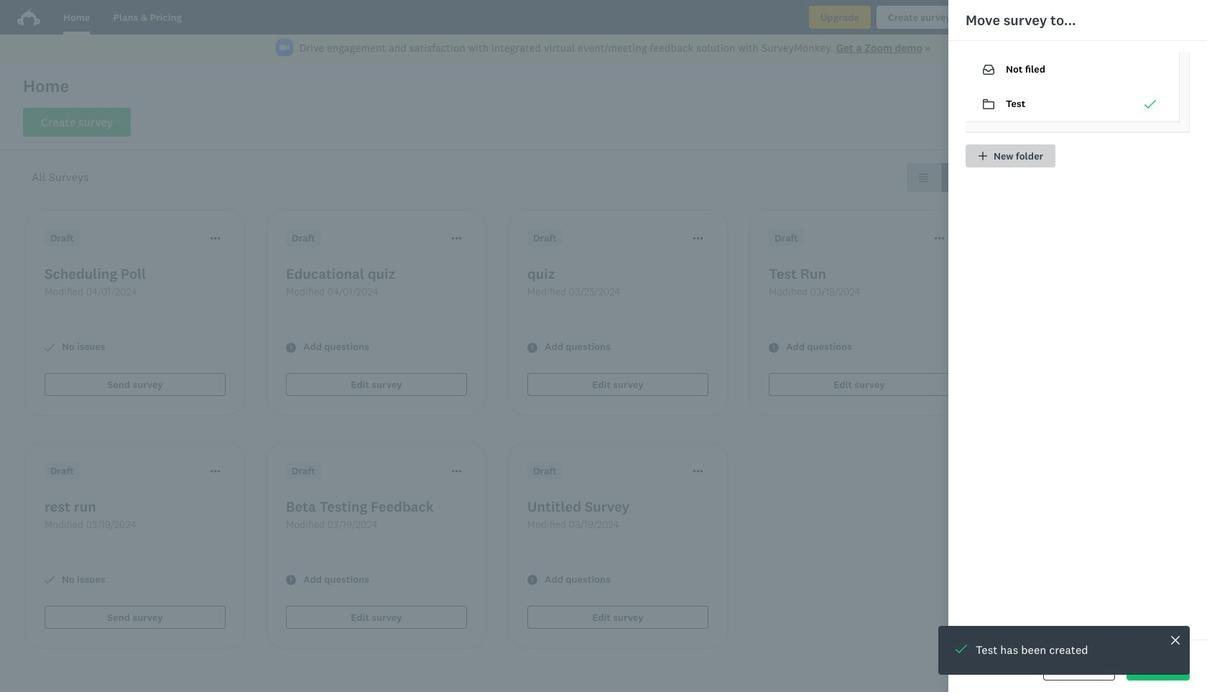 Task type: describe. For each thing, give the bounding box(es) containing it.
1 brand logo image from the top
[[17, 6, 40, 29]]

not filed image
[[983, 64, 995, 75]]

search image
[[993, 117, 1004, 129]]

2 selected folder image from the top
[[1145, 100, 1157, 109]]

no issues image
[[45, 343, 55, 353]]

search image
[[993, 117, 1004, 129]]

test image
[[983, 98, 995, 110]]

Search text field
[[1004, 109, 1148, 137]]

notification center icon image
[[1029, 9, 1046, 26]]

close image
[[1172, 636, 1180, 645]]

help icon image
[[1069, 9, 1087, 26]]

2 brand logo image from the top
[[17, 9, 40, 26]]

2 folders image from the top
[[1167, 116, 1178, 126]]

1 warning image from the left
[[286, 343, 296, 353]]

not filed image
[[983, 65, 995, 75]]

test image
[[983, 99, 995, 109]]



Task type: vqa. For each thing, say whether or not it's contained in the screenshot.
Selected Folder ICON
yes



Task type: locate. For each thing, give the bounding box(es) containing it.
dialog
[[949, 0, 1208, 692]]

selected folder image
[[1145, 98, 1157, 110], [1145, 100, 1157, 109]]

1 folders image from the top
[[1167, 115, 1178, 127]]

products icon image
[[989, 9, 1006, 26], [989, 9, 1006, 26]]

alert
[[939, 626, 1190, 675]]

folders image
[[1167, 115, 1178, 127], [1167, 116, 1178, 126]]

0 horizontal spatial warning image
[[286, 343, 296, 353]]

group
[[907, 163, 975, 192]]

success icon. image
[[956, 643, 968, 655]]

new folder image
[[978, 151, 988, 161], [979, 152, 988, 160]]

no issues image
[[45, 575, 55, 585]]

2 warning image from the left
[[769, 343, 779, 353]]

x image
[[1180, 45, 1189, 55]]

1 selected folder image from the top
[[1145, 98, 1157, 110]]

brand logo image
[[17, 6, 40, 29], [17, 9, 40, 26]]

warning image
[[528, 343, 538, 353], [286, 575, 296, 585], [528, 575, 538, 585]]

warning image
[[286, 343, 296, 353], [769, 343, 779, 353]]

close image
[[1170, 635, 1182, 646]]

1 horizontal spatial warning image
[[769, 343, 779, 353]]



